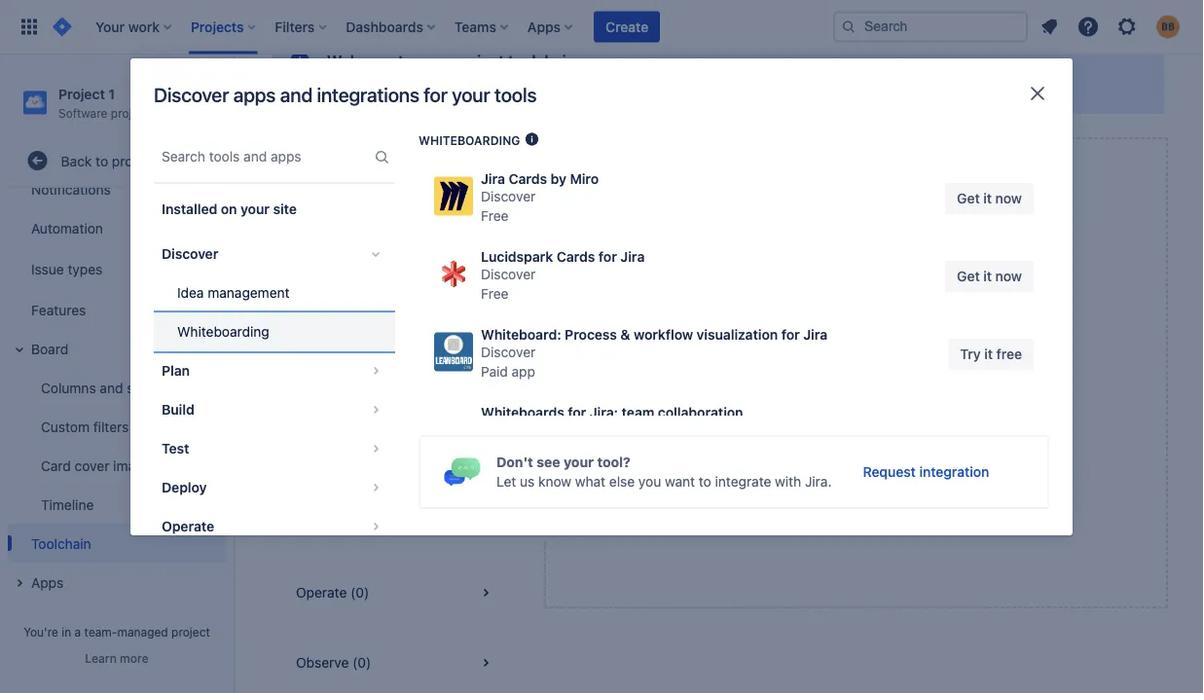 Task type: vqa. For each thing, say whether or not it's contained in the screenshot.
left The To
no



Task type: locate. For each thing, give the bounding box(es) containing it.
and right project, at the right top of the page
[[743, 80, 766, 96]]

discover down 'site' at top left
[[296, 234, 351, 250]]

chevron icon pointing right image down plan (0) button
[[364, 359, 387, 383]]

free inside lucidspark cards for jira discover free
[[481, 286, 509, 302]]

0 horizontal spatial workflow
[[634, 327, 693, 343]]

get it now
[[957, 191, 1022, 207], [957, 269, 1022, 285]]

free
[[996, 347, 1022, 363]]

plan inside button
[[162, 363, 190, 379]]

0 vertical spatial all
[[836, 80, 850, 96]]

plan inside button
[[296, 304, 323, 320]]

1 get it now from the top
[[957, 191, 1022, 207]]

0 vertical spatial cards
[[509, 171, 547, 187]]

(0) inside button
[[327, 304, 345, 320]]

chevron icon pointing right image right deploy (0)
[[364, 515, 387, 538]]

discover inside lucidspark cards for jira discover free
[[481, 267, 536, 283]]

and
[[743, 80, 766, 96], [280, 83, 312, 106], [100, 379, 123, 395], [822, 392, 845, 408], [764, 411, 788, 427]]

2 now from the top
[[995, 269, 1022, 285]]

now for jira cards by miro
[[995, 191, 1022, 207]]

get
[[957, 191, 980, 207], [957, 269, 980, 285]]

plan down discover button
[[296, 304, 323, 320]]

discover inside jira cards by miro discover free
[[481, 189, 536, 205]]

0 vertical spatial jira
[[481, 171, 505, 187]]

discover down whiteboard: in the left of the page
[[481, 345, 536, 361]]

project inside welcome to your project toolchain discover integrations for your tools, connect work to your project, and manage it all right here.
[[453, 52, 504, 71]]

0 vertical spatial get it now button
[[945, 183, 1034, 215]]

chevron icon pointing right image inside build button
[[364, 398, 387, 421]]

tools right view
[[348, 164, 378, 180]]

1 chevron icon pointing right image from the top
[[364, 359, 387, 383]]

build button
[[154, 390, 395, 429]]

view
[[296, 164, 326, 180]]

0 horizontal spatial work
[[609, 80, 640, 96]]

discover left apps
[[154, 83, 229, 106]]

(0) right observe
[[353, 655, 371, 671]]

operate (0) button
[[273, 558, 521, 628]]

workflow inside to improve workflow and ship faster, add your team's tools and work to your project toolchain.
[[762, 392, 818, 408]]

operate down test
[[162, 518, 214, 534]]

for down primary element
[[424, 83, 447, 106]]

tools
[[495, 83, 537, 106], [348, 164, 378, 180], [730, 411, 760, 427]]

view all tools (0) button
[[273, 137, 521, 207]]

workflow
[[634, 327, 693, 343], [762, 392, 818, 408]]

(0) for operate (0)
[[351, 585, 369, 601]]

cards
[[509, 171, 547, 187], [557, 249, 595, 265]]

1 horizontal spatial jira
[[620, 249, 645, 265]]

0 vertical spatial deploy
[[162, 479, 207, 495]]

get it now for jira
[[957, 269, 1022, 285]]

deploy inside group
[[162, 479, 207, 495]]

whiteboarding inside button
[[177, 324, 269, 340]]

operate inside group
[[162, 518, 214, 534]]

jira inside whiteboard: process & workflow visualization for jira discover paid app
[[803, 327, 828, 343]]

1 vertical spatial jira
[[620, 249, 645, 265]]

2 vertical spatial tools
[[730, 411, 760, 427]]

discover right jira cards by miro logo
[[481, 189, 536, 205]]

project 1 software project
[[58, 86, 150, 120]]

welcome to your project toolchain discover integrations for your tools, connect work to your project, and manage it all right here.
[[327, 52, 918, 96]]

0 horizontal spatial jira
[[481, 171, 505, 187]]

custom filters
[[41, 418, 129, 434]]

toolchain link
[[8, 524, 226, 563]]

integrations
[[385, 80, 460, 96], [317, 83, 419, 106]]

chevron icon pointing right image left apps image on the left of the page
[[364, 476, 387, 499]]

5 chevron icon pointing right image from the top
[[364, 515, 387, 538]]

1 horizontal spatial operate
[[296, 585, 347, 601]]

in
[[62, 625, 71, 639]]

jira.
[[805, 473, 832, 490]]

1 vertical spatial get it now button
[[945, 261, 1034, 292]]

project inside the back to project link
[[112, 153, 156, 169]]

free down lucidspark
[[481, 286, 509, 302]]

1 vertical spatial now
[[995, 269, 1022, 285]]

1 horizontal spatial workflow
[[762, 392, 818, 408]]

chevron icon pointing right image up deploy (0) button
[[364, 437, 387, 460]]

chevron icon pointing right image for deploy
[[364, 476, 387, 499]]

0 vertical spatial operate
[[162, 518, 214, 534]]

chevron icon pointing right image
[[364, 359, 387, 383], [364, 398, 387, 421], [364, 437, 387, 460], [364, 476, 387, 499], [364, 515, 387, 538]]

(0) for deploy (0)
[[343, 514, 362, 530]]

and up with
[[764, 411, 788, 427]]

for up the process
[[599, 249, 617, 265]]

and right apps
[[280, 83, 312, 106]]

chevron icon pointing right image inside the plan button
[[364, 359, 387, 383]]

notifications
[[31, 181, 111, 197]]

0 horizontal spatial cards
[[509, 171, 547, 187]]

chevron icon pointing down image
[[364, 242, 387, 266]]

2 free from the top
[[481, 286, 509, 302]]

test
[[162, 440, 189, 456]]

team
[[622, 405, 654, 421]]

2 horizontal spatial jira
[[803, 327, 828, 343]]

jira cards by miro logo image
[[434, 177, 473, 216]]

learn more button
[[85, 650, 149, 666]]

group containing notifications
[[4, 86, 226, 608]]

(0) for discover (0)
[[354, 234, 373, 250]]

0 vertical spatial get it now
[[957, 191, 1022, 207]]

work right 'connect'
[[609, 80, 640, 96]]

1 horizontal spatial cards
[[557, 249, 595, 265]]

process
[[565, 327, 617, 343]]

0 vertical spatial work
[[609, 80, 640, 96]]

&
[[620, 327, 630, 343]]

tools inside to improve workflow and ship faster, add your team's tools and work to your project toolchain.
[[730, 411, 760, 427]]

2 chevron icon pointing right image from the top
[[364, 398, 387, 421]]

deploy (0) button
[[273, 488, 521, 558]]

integrations down welcome
[[317, 83, 419, 106]]

chevron icon pointing right image inside test button
[[364, 437, 387, 460]]

0 horizontal spatial operate
[[162, 518, 214, 534]]

free
[[481, 208, 509, 224], [481, 286, 509, 302]]

all left right
[[836, 80, 850, 96]]

jira software image
[[51, 15, 74, 38]]

1 vertical spatial operate
[[296, 585, 347, 601]]

1 horizontal spatial plan
[[296, 304, 323, 320]]

project down faster,
[[873, 411, 917, 427]]

and inside welcome to your project toolchain discover integrations for your tools, connect work to your project, and manage it all right here.
[[743, 80, 766, 96]]

1 vertical spatial work
[[791, 411, 822, 427]]

0 horizontal spatial whiteboarding
[[177, 324, 269, 340]]

to improve workflow and ship faster, add your team's tools and work to your project toolchain.
[[689, 392, 1023, 427]]

jira right visualization
[[803, 327, 828, 343]]

0 vertical spatial get
[[957, 191, 980, 207]]

(0) down the view all tools (0)
[[354, 234, 373, 250]]

(0) up observe (0)
[[351, 585, 369, 601]]

cards inside jira cards by miro discover free
[[509, 171, 547, 187]]

discover down lucidspark
[[481, 267, 536, 283]]

0 horizontal spatial deploy
[[162, 479, 207, 495]]

work up jira.
[[791, 411, 822, 427]]

jira software image
[[51, 15, 74, 38]]

primary element
[[12, 0, 833, 54]]

workflow right &
[[634, 327, 693, 343]]

project inside project 1 software project
[[111, 106, 150, 120]]

deploy down test
[[162, 479, 207, 495]]

project left 'toolchain'
[[453, 52, 504, 71]]

to up jira.
[[825, 411, 838, 427]]

1 vertical spatial get it now
[[957, 269, 1022, 285]]

3 chevron icon pointing right image from the top
[[364, 437, 387, 460]]

for left tools,
[[464, 80, 481, 96]]

columns
[[41, 379, 96, 395]]

2 get it now button from the top
[[945, 261, 1034, 292]]

0 vertical spatial tools
[[495, 83, 537, 106]]

deploy for deploy (0)
[[296, 514, 340, 530]]

chevron icon pointing right image inside operate button
[[364, 515, 387, 538]]

statuses
[[127, 379, 180, 395]]

custom filters link
[[19, 407, 226, 446]]

request integration button
[[851, 456, 1001, 488]]

1 get from the top
[[957, 191, 980, 207]]

try
[[960, 347, 981, 363]]

workflow right improve
[[762, 392, 818, 408]]

timeline link
[[19, 485, 226, 524]]

project up notifications link at the top
[[112, 153, 156, 169]]

jira right jira cards by miro logo
[[481, 171, 505, 187]]

it inside try it free button
[[984, 347, 993, 363]]

project down the 1
[[111, 106, 150, 120]]

whiteboard:
[[481, 327, 561, 343]]

integration
[[919, 464, 989, 480]]

and up filters
[[100, 379, 123, 395]]

custom
[[41, 418, 90, 434]]

operate for operate
[[162, 518, 214, 534]]

chevron icon pointing right image left whiteboards for jira: team collaboration logo
[[364, 398, 387, 421]]

plan (0)
[[296, 304, 345, 320]]

chevron icon pointing right image inside deploy button
[[364, 476, 387, 499]]

(0) down discover (0)
[[327, 304, 345, 320]]

back to project
[[61, 153, 156, 169]]

free inside jira cards by miro discover free
[[481, 208, 509, 224]]

more
[[120, 651, 149, 665]]

jira
[[481, 171, 505, 187], [620, 249, 645, 265], [803, 327, 828, 343]]

2 horizontal spatial tools
[[730, 411, 760, 427]]

app
[[512, 364, 535, 380]]

whiteboarding down idea management
[[177, 324, 269, 340]]

1 vertical spatial all
[[330, 164, 344, 180]]

work inside welcome to your project toolchain discover integrations for your tools, connect work to your project, and manage it all right here.
[[609, 80, 640, 96]]

1 free from the top
[[481, 208, 509, 224]]

0 horizontal spatial all
[[330, 164, 344, 180]]

jira up &
[[620, 249, 645, 265]]

automation
[[31, 220, 103, 236]]

(0) for observe (0)
[[353, 655, 371, 671]]

here.
[[886, 80, 918, 96]]

4 chevron icon pointing right image from the top
[[364, 476, 387, 499]]

team-
[[84, 625, 117, 639]]

integrate
[[715, 473, 771, 490]]

work inside to improve workflow and ship faster, add your team's tools and work to your project toolchain.
[[791, 411, 822, 427]]

1 horizontal spatial tools
[[495, 83, 537, 106]]

1 vertical spatial cards
[[557, 249, 595, 265]]

to right want
[[699, 473, 711, 490]]

welcome
[[327, 52, 394, 71]]

cards for jira
[[509, 171, 547, 187]]

and inside group
[[100, 379, 123, 395]]

cards right lucidspark
[[557, 249, 595, 265]]

1 get it now button from the top
[[945, 183, 1034, 215]]

plan for plan
[[162, 363, 190, 379]]

0 vertical spatial workflow
[[634, 327, 693, 343]]

workflow inside whiteboard: process & workflow visualization for jira discover paid app
[[634, 327, 693, 343]]

columns and statuses
[[41, 379, 180, 395]]

plan (0) button
[[273, 277, 521, 347]]

deploy down deploy button
[[296, 514, 340, 530]]

plan up the statuses
[[162, 363, 190, 379]]

1 vertical spatial whiteboarding
[[177, 324, 269, 340]]

collaboration
[[658, 405, 743, 421]]

1 vertical spatial plan
[[162, 363, 190, 379]]

1 vertical spatial workflow
[[762, 392, 818, 408]]

tools down 'toolchain'
[[495, 83, 537, 106]]

group
[[4, 86, 226, 608], [154, 229, 395, 630]]

all right view
[[330, 164, 344, 180]]

get it now button
[[945, 183, 1034, 215], [945, 261, 1034, 292]]

1 vertical spatial deploy
[[296, 514, 340, 530]]

1 horizontal spatial deploy
[[296, 514, 340, 530]]

card cover images
[[41, 457, 158, 473]]

discover down welcome
[[327, 80, 382, 96]]

miro
[[570, 171, 599, 187]]

tools down improve
[[730, 411, 760, 427]]

it for whiteboard: process & workflow visualization for jira
[[984, 347, 993, 363]]

free for lucidspark cards for jira discover free
[[481, 286, 509, 302]]

cards left 'by' on the top
[[509, 171, 547, 187]]

project
[[58, 86, 105, 102]]

brainstorm and organize ideas as a team image
[[524, 131, 540, 147]]

1 horizontal spatial work
[[791, 411, 822, 427]]

(0) up operate (0)
[[343, 514, 362, 530]]

1 vertical spatial get
[[957, 269, 980, 285]]

2 vertical spatial jira
[[803, 327, 828, 343]]

observe (0)
[[296, 655, 371, 671]]

on
[[221, 201, 237, 217]]

1 vertical spatial tools
[[348, 164, 378, 180]]

observe
[[296, 655, 349, 671]]

project
[[453, 52, 504, 71], [111, 106, 150, 120], [112, 153, 156, 169], [873, 411, 917, 427], [171, 625, 210, 639]]

2 get it now from the top
[[957, 269, 1022, 285]]

a
[[75, 625, 81, 639]]

try it free
[[960, 347, 1022, 363]]

1 horizontal spatial all
[[836, 80, 850, 96]]

discover apps and integrations for your tools dialog
[[130, 58, 1073, 675]]

0 vertical spatial whiteboarding
[[419, 133, 520, 147]]

whiteboarding up jira cards by miro logo
[[419, 133, 520, 147]]

to left project, at the right top of the page
[[644, 80, 656, 96]]

tools inside "dialog"
[[495, 83, 537, 106]]

else
[[609, 473, 635, 490]]

operate up observe
[[296, 585, 347, 601]]

0 vertical spatial now
[[995, 191, 1022, 207]]

free right jira cards by miro logo
[[481, 208, 509, 224]]

1 now from the top
[[995, 191, 1022, 207]]

plan button
[[154, 351, 395, 390]]

project right managed
[[171, 625, 210, 639]]

now for lucidspark cards for jira
[[995, 269, 1022, 285]]

don't
[[496, 454, 533, 470]]

0 horizontal spatial plan
[[162, 363, 190, 379]]

integrations down primary element
[[385, 80, 460, 96]]

group containing discover
[[154, 229, 395, 630]]

software
[[58, 106, 107, 120]]

issue
[[31, 261, 64, 277]]

you're
[[23, 625, 58, 639]]

2 get from the top
[[957, 269, 980, 285]]

it for lucidspark cards for jira
[[983, 269, 992, 285]]

get for jira
[[957, 269, 980, 285]]

0 horizontal spatial tools
[[348, 164, 378, 180]]

get for miro
[[957, 191, 980, 207]]

for right visualization
[[781, 327, 800, 343]]

with
[[775, 473, 801, 490]]

1 vertical spatial free
[[481, 286, 509, 302]]

1
[[108, 86, 115, 102]]

(0)
[[382, 164, 401, 180], [354, 234, 373, 250], [327, 304, 345, 320], [343, 514, 362, 530], [351, 585, 369, 601], [353, 655, 371, 671]]

cards inside lucidspark cards for jira discover free
[[557, 249, 595, 265]]

close modal image
[[1026, 82, 1049, 105]]

0 vertical spatial plan
[[296, 304, 323, 320]]

0 vertical spatial free
[[481, 208, 509, 224]]

1 horizontal spatial whiteboarding
[[419, 133, 520, 147]]

idea management
[[177, 285, 290, 301]]

observe (0) button
[[273, 628, 521, 693]]



Task type: describe. For each thing, give the bounding box(es) containing it.
whiteboard: process & workflow visualization for jira discover paid app
[[481, 327, 828, 380]]

work for toolchain
[[609, 80, 640, 96]]

lucidspark cards for jira logo image
[[434, 255, 473, 294]]

apps image image
[[444, 458, 481, 486]]

automation link
[[8, 208, 226, 247]]

chevron icon pointing right image for test
[[364, 437, 387, 460]]

let
[[496, 473, 516, 490]]

connect
[[555, 80, 606, 96]]

apps button
[[8, 563, 226, 602]]

visualization
[[697, 327, 778, 343]]

operate for operate (0)
[[296, 585, 347, 601]]

images
[[113, 457, 158, 473]]

idea
[[177, 285, 204, 301]]

project inside to improve workflow and ship faster, add your team's tools and work to your project toolchain.
[[873, 411, 917, 427]]

whiteboards for jira: team collaboration
[[481, 405, 743, 421]]

and inside "dialog"
[[280, 83, 312, 106]]

issue types link
[[8, 247, 226, 290]]

search image
[[841, 19, 857, 35]]

by
[[551, 171, 566, 187]]

jira inside jira cards by miro discover free
[[481, 171, 505, 187]]

to right back
[[96, 153, 108, 169]]

chevron icon pointing right image for build
[[364, 398, 387, 421]]

toolchain.
[[921, 411, 982, 427]]

to inside 'don't see your tool? let us know what else you want to integrate with jira.'
[[699, 473, 711, 490]]

want
[[665, 473, 695, 490]]

discover inside welcome to your project toolchain discover integrations for your tools, connect work to your project, and manage it all right here.
[[327, 80, 382, 96]]

your inside button
[[240, 201, 270, 217]]

free for jira cards by miro discover free
[[481, 208, 509, 224]]

get it now button for jira
[[945, 261, 1034, 292]]

jira inside lucidspark cards for jira discover free
[[620, 249, 645, 265]]

back
[[61, 153, 92, 169]]

for inside whiteboard: process & workflow visualization for jira discover paid app
[[781, 327, 800, 343]]

managed
[[117, 625, 168, 639]]

add
[[922, 392, 946, 408]]

project,
[[691, 80, 739, 96]]

whiteboard: process & workflow visualization for jira logo image
[[434, 333, 473, 372]]

installed on your site button
[[154, 190, 395, 229]]

tools inside button
[[348, 164, 378, 180]]

it inside welcome to your project toolchain discover integrations for your tools, connect work to your project, and manage it all right here.
[[824, 80, 832, 96]]

cover
[[75, 457, 109, 473]]

for left jira:
[[568, 405, 586, 421]]

get it now button for miro
[[945, 183, 1034, 215]]

site
[[273, 201, 297, 217]]

timeline
[[41, 496, 94, 512]]

to right welcome
[[398, 52, 413, 71]]

jira cards by miro discover free
[[481, 171, 599, 224]]

it for jira cards by miro
[[983, 191, 992, 207]]

tool?
[[597, 454, 631, 470]]

learn more
[[85, 651, 149, 665]]

features link
[[8, 290, 226, 329]]

features
[[31, 302, 86, 318]]

toolchain
[[508, 52, 575, 71]]

all inside welcome to your project toolchain discover integrations for your tools, connect work to your project, and manage it all right here.
[[836, 80, 850, 96]]

jira:
[[590, 405, 618, 421]]

types
[[68, 261, 102, 277]]

create button
[[594, 11, 660, 42]]

for inside lucidspark cards for jira discover free
[[599, 249, 617, 265]]

get it now for miro
[[957, 191, 1022, 207]]

deploy for deploy
[[162, 479, 207, 495]]

create banner
[[0, 0, 1203, 55]]

discover up idea
[[162, 246, 218, 262]]

see
[[537, 454, 560, 470]]

whiteboards
[[481, 405, 564, 421]]

chevron icon pointing right image for operate
[[364, 515, 387, 538]]

don't see your tool? let us know what else you want to integrate with jira.
[[496, 454, 832, 490]]

try it free button
[[948, 339, 1034, 370]]

expand image
[[8, 338, 31, 361]]

faster,
[[879, 392, 918, 408]]

all inside view all tools (0) button
[[330, 164, 344, 180]]

filters
[[93, 418, 129, 434]]

card
[[41, 457, 71, 473]]

lucidspark
[[481, 249, 553, 265]]

apps
[[233, 83, 276, 106]]

you
[[638, 473, 661, 490]]

discover (0) button
[[273, 207, 521, 277]]

lucidspark cards for jira discover free
[[481, 249, 645, 302]]

work for ship
[[791, 411, 822, 427]]

manage
[[770, 80, 820, 96]]

chevron icon pointing right image for plan
[[364, 359, 387, 383]]

issue types
[[31, 261, 102, 277]]

Search tools and apps field
[[156, 139, 370, 174]]

you're in a team-managed project
[[23, 625, 210, 639]]

whiteboards for jira: team collaboration logo image
[[434, 411, 473, 450]]

operate button
[[154, 507, 395, 546]]

right
[[853, 80, 882, 96]]

installed
[[162, 201, 217, 217]]

and left ship
[[822, 392, 845, 408]]

integrations inside welcome to your project toolchain discover integrations for your tools, connect work to your project, and manage it all right here.
[[385, 80, 460, 96]]

to
[[689, 392, 704, 408]]

plan for plan (0)
[[296, 304, 323, 320]]

notifications link
[[8, 170, 226, 208]]

(0) left jira cards by miro logo
[[382, 164, 401, 180]]

management
[[208, 285, 290, 301]]

discover inside whiteboard: process & workflow visualization for jira discover paid app
[[481, 345, 536, 361]]

Search field
[[833, 11, 1028, 42]]

board button
[[8, 329, 226, 368]]

for inside welcome to your project toolchain discover integrations for your tools, connect work to your project, and manage it all right here.
[[464, 80, 481, 96]]

paid
[[481, 364, 508, 380]]

discover button
[[154, 235, 395, 273]]

(0) for plan (0)
[[327, 304, 345, 320]]

card cover images link
[[19, 446, 226, 485]]

deploy button
[[154, 468, 395, 507]]

build
[[162, 401, 194, 418]]

create
[[606, 18, 648, 35]]

toolchain
[[31, 535, 91, 551]]

ship
[[849, 392, 875, 408]]

back to project link
[[8, 141, 226, 180]]

test button
[[154, 429, 395, 468]]

installed on your site
[[162, 201, 297, 217]]

integrations inside "dialog"
[[317, 83, 419, 106]]

group inside discover apps and integrations for your tools "dialog"
[[154, 229, 395, 630]]

tools,
[[516, 80, 551, 96]]

learn
[[85, 651, 117, 665]]

your inside 'don't see your tool? let us know what else you want to integrate with jira.'
[[564, 454, 594, 470]]

what
[[575, 473, 606, 490]]

whiteboarding button
[[154, 312, 395, 351]]

idea management button
[[154, 273, 395, 312]]

know
[[538, 473, 571, 490]]

operate (0)
[[296, 585, 369, 601]]

to inside to improve workflow and ship faster, add your team's tools and work to your project toolchain.
[[825, 411, 838, 427]]

cards for lucidspark
[[557, 249, 595, 265]]



